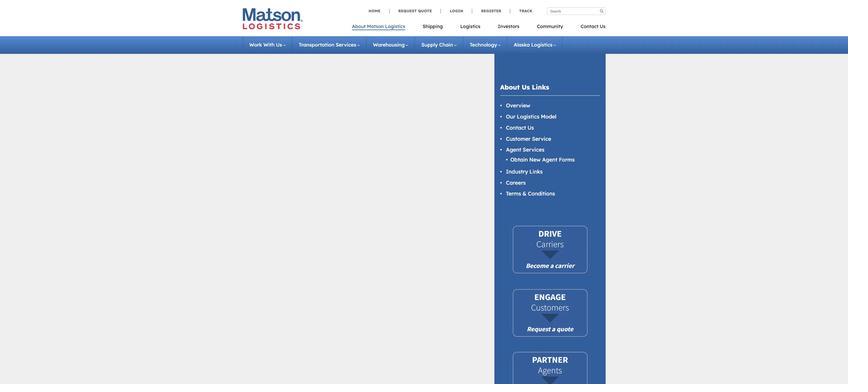 Task type: locate. For each thing, give the bounding box(es) containing it.
1 vertical spatial contact
[[507, 124, 527, 131]]

transportation for transportation
[[515, 25, 553, 32]]

0 horizontal spatial supply chain link
[[422, 42, 457, 48]]

home link
[[369, 8, 390, 13]]

about left matson
[[352, 23, 366, 29]]

0 horizontal spatial contact us link
[[507, 124, 535, 131]]

0 vertical spatial services
[[336, 42, 357, 48]]

1 vertical spatial contact us link
[[507, 124, 535, 131]]

alaska logistics link
[[514, 42, 557, 48]]

1 vertical spatial links
[[530, 168, 543, 175]]

us down search icon
[[600, 23, 606, 29]]

&
[[523, 191, 527, 197]]

about inside 'link'
[[352, 23, 366, 29]]

track link
[[511, 8, 533, 13]]

us
[[600, 23, 606, 29], [276, 42, 282, 48], [522, 83, 530, 91], [528, 124, 535, 131]]

0 horizontal spatial about
[[352, 23, 366, 29]]

supply chain
[[422, 42, 454, 48], [515, 47, 549, 54]]

chain down shipping link
[[440, 42, 454, 48]]

terms & conditions
[[507, 191, 556, 197]]

about
[[352, 23, 366, 29], [501, 83, 520, 91]]

0 horizontal spatial transportation
[[299, 42, 335, 48]]

about matson logistics link
[[352, 22, 414, 34]]

warehousing
[[515, 36, 549, 43], [373, 42, 405, 48]]

contact up customer
[[507, 124, 527, 131]]

technology
[[470, 42, 498, 48]]

1 horizontal spatial transportation
[[515, 25, 553, 32]]

us inside "link"
[[600, 23, 606, 29]]

links
[[532, 83, 550, 91], [530, 168, 543, 175]]

contact us
[[581, 23, 606, 29], [507, 124, 535, 131]]

contact down search search box
[[581, 23, 599, 29]]

supply down transportation link
[[515, 47, 533, 54]]

contact
[[581, 23, 599, 29], [507, 124, 527, 131]]

forms
[[559, 156, 575, 163]]

about us links
[[501, 83, 550, 91]]

agent up obtain on the right top of the page
[[507, 147, 522, 153]]

agent service image
[[511, 350, 590, 384]]

supply chain down transportation link
[[515, 47, 549, 54]]

agent right new
[[543, 156, 558, 163]]

transportation
[[515, 25, 553, 32], [299, 42, 335, 48]]

terms
[[507, 191, 522, 197]]

0 horizontal spatial services
[[336, 42, 357, 48]]

0 vertical spatial about
[[352, 23, 366, 29]]

our logistics model
[[507, 113, 557, 120]]

warehousing link down the about matson logistics 'link'
[[373, 42, 409, 48]]

register link
[[473, 8, 511, 13]]

supply chain link down transportation link
[[515, 47, 549, 54]]

obtain
[[511, 156, 528, 163]]

careers link
[[507, 180, 526, 186]]

1 vertical spatial contact us
[[507, 124, 535, 131]]

logistics right matson
[[386, 23, 406, 29]]

overview link
[[507, 102, 531, 109]]

logistics down transportation link
[[532, 42, 553, 48]]

warehousing link
[[515, 36, 549, 43], [373, 42, 409, 48]]

chain
[[440, 42, 454, 48], [534, 47, 549, 54]]

register
[[482, 8, 502, 13]]

supply chain link
[[422, 42, 457, 48], [515, 47, 549, 54]]

contact us image
[[511, 287, 590, 339]]

0 vertical spatial transportation
[[515, 25, 553, 32]]

1 vertical spatial about
[[501, 83, 520, 91]]

contact us link
[[572, 22, 606, 34], [507, 124, 535, 131]]

0 vertical spatial contact us link
[[572, 22, 606, 34]]

home
[[369, 8, 381, 13]]

warehousing down transportation link
[[515, 36, 549, 43]]

0 horizontal spatial agent
[[507, 147, 522, 153]]

us up overview link
[[522, 83, 530, 91]]

1 horizontal spatial services
[[523, 147, 545, 153]]

industry links
[[507, 168, 543, 175]]

about matson logistics
[[352, 23, 406, 29]]

0 horizontal spatial chain
[[440, 42, 454, 48]]

1 horizontal spatial supply
[[515, 47, 533, 54]]

0 horizontal spatial supply
[[422, 42, 438, 48]]

alaska logistics
[[514, 42, 553, 48]]

logistics
[[386, 23, 406, 29], [461, 23, 481, 29], [532, 42, 553, 48], [517, 113, 540, 120]]

contact us link up customer
[[507, 124, 535, 131]]

about up overview link
[[501, 83, 520, 91]]

login link
[[441, 8, 473, 13]]

login
[[450, 8, 464, 13]]

about for about matson logistics
[[352, 23, 366, 29]]

request quote link
[[390, 8, 441, 13]]

carrier image
[[511, 225, 590, 276]]

contact us down search icon
[[581, 23, 606, 29]]

services for transportation services
[[336, 42, 357, 48]]

1 horizontal spatial contact us
[[581, 23, 606, 29]]

services
[[336, 42, 357, 48], [523, 147, 545, 153]]

agent
[[507, 147, 522, 153], [543, 156, 558, 163]]

obtain new agent forms
[[511, 156, 575, 163]]

0 vertical spatial contact us
[[581, 23, 606, 29]]

investors link
[[490, 22, 529, 34]]

0 horizontal spatial contact
[[507, 124, 527, 131]]

services for agent services
[[523, 147, 545, 153]]

1 vertical spatial services
[[523, 147, 545, 153]]

shipping link
[[414, 22, 452, 34]]

about for about us links
[[501, 83, 520, 91]]

work with us link
[[250, 42, 286, 48]]

0 vertical spatial contact
[[581, 23, 599, 29]]

supply chain link down shipping link
[[422, 42, 457, 48]]

work
[[250, 42, 262, 48]]

quote
[[418, 8, 432, 13]]

supply chain down shipping link
[[422, 42, 454, 48]]

1 horizontal spatial contact
[[581, 23, 599, 29]]

contact us link down search search box
[[572, 22, 606, 34]]

1 horizontal spatial contact us link
[[572, 22, 606, 34]]

transportation services link
[[299, 42, 360, 48]]

contact us up customer
[[507, 124, 535, 131]]

warehousing down the about matson logistics 'link'
[[373, 42, 405, 48]]

supply
[[422, 42, 438, 48], [515, 47, 533, 54]]

chain right "alaska"
[[534, 47, 549, 54]]

community
[[537, 23, 564, 29]]

supply down shipping link
[[422, 42, 438, 48]]

logistics down login
[[461, 23, 481, 29]]

careers
[[507, 180, 526, 186]]

0 horizontal spatial warehousing link
[[373, 42, 409, 48]]

None search field
[[548, 7, 606, 15]]

model
[[541, 113, 557, 120]]

1 horizontal spatial about
[[501, 83, 520, 91]]

community link
[[529, 22, 572, 34]]

with
[[264, 42, 275, 48]]

1 vertical spatial transportation
[[299, 42, 335, 48]]

warehousing link down transportation link
[[515, 36, 549, 43]]

investors
[[498, 23, 520, 29]]

1 vertical spatial agent
[[543, 156, 558, 163]]



Task type: describe. For each thing, give the bounding box(es) containing it.
work with us
[[250, 42, 282, 48]]

0 vertical spatial agent
[[507, 147, 522, 153]]

1 horizontal spatial warehousing link
[[515, 36, 549, 43]]

transportation services
[[299, 42, 357, 48]]

request quote
[[399, 8, 432, 13]]

information
[[511, 14, 539, 20]]

1 horizontal spatial agent
[[543, 156, 558, 163]]

agent services link
[[507, 147, 545, 153]]

shipping
[[423, 23, 443, 29]]

agent services
[[507, 147, 545, 153]]

search image
[[601, 9, 604, 13]]

logistics link
[[452, 22, 490, 34]]

industry
[[507, 168, 529, 175]]

top menu navigation
[[352, 22, 606, 34]]

1 horizontal spatial chain
[[534, 47, 549, 54]]

logistics inside logistics link
[[461, 23, 481, 29]]

our logistics model link
[[507, 113, 557, 120]]

service
[[533, 136, 552, 142]]

us down our logistics model link
[[528, 124, 535, 131]]

contact inside contact us "link"
[[581, 23, 599, 29]]

1 horizontal spatial supply chain link
[[515, 47, 549, 54]]

request
[[399, 8, 417, 13]]

logistics inside the about matson logistics 'link'
[[386, 23, 406, 29]]

terms & conditions link
[[507, 191, 556, 197]]

track
[[520, 8, 533, 13]]

0 vertical spatial links
[[532, 83, 550, 91]]

us right with
[[276, 42, 282, 48]]

logistics down overview link
[[517, 113, 540, 120]]

0 horizontal spatial warehousing
[[373, 42, 405, 48]]

1 horizontal spatial warehousing
[[515, 36, 549, 43]]

our
[[507, 113, 516, 120]]

0 horizontal spatial supply chain
[[422, 42, 454, 48]]

customer
[[507, 136, 531, 142]]

transportation for transportation services
[[299, 42, 335, 48]]

conditions
[[528, 191, 556, 197]]

matson
[[367, 23, 384, 29]]

overview
[[507, 102, 531, 109]]

industry links link
[[507, 168, 543, 175]]

information requests
[[511, 14, 560, 20]]

technology link
[[470, 42, 501, 48]]

contact us inside the top menu navigation
[[581, 23, 606, 29]]

matson logistics image
[[243, 8, 303, 29]]

new
[[530, 156, 541, 163]]

0 horizontal spatial contact us
[[507, 124, 535, 131]]

1 horizontal spatial supply chain
[[515, 47, 549, 54]]

obtain new agent forms link
[[511, 156, 575, 163]]

customer service link
[[507, 136, 552, 142]]

requests
[[540, 14, 560, 20]]

Search search field
[[548, 7, 606, 15]]

alaska
[[514, 42, 530, 48]]

customer service
[[507, 136, 552, 142]]

transportation link
[[515, 25, 553, 32]]



Task type: vqa. For each thing, say whether or not it's contained in the screenshot.
questions
no



